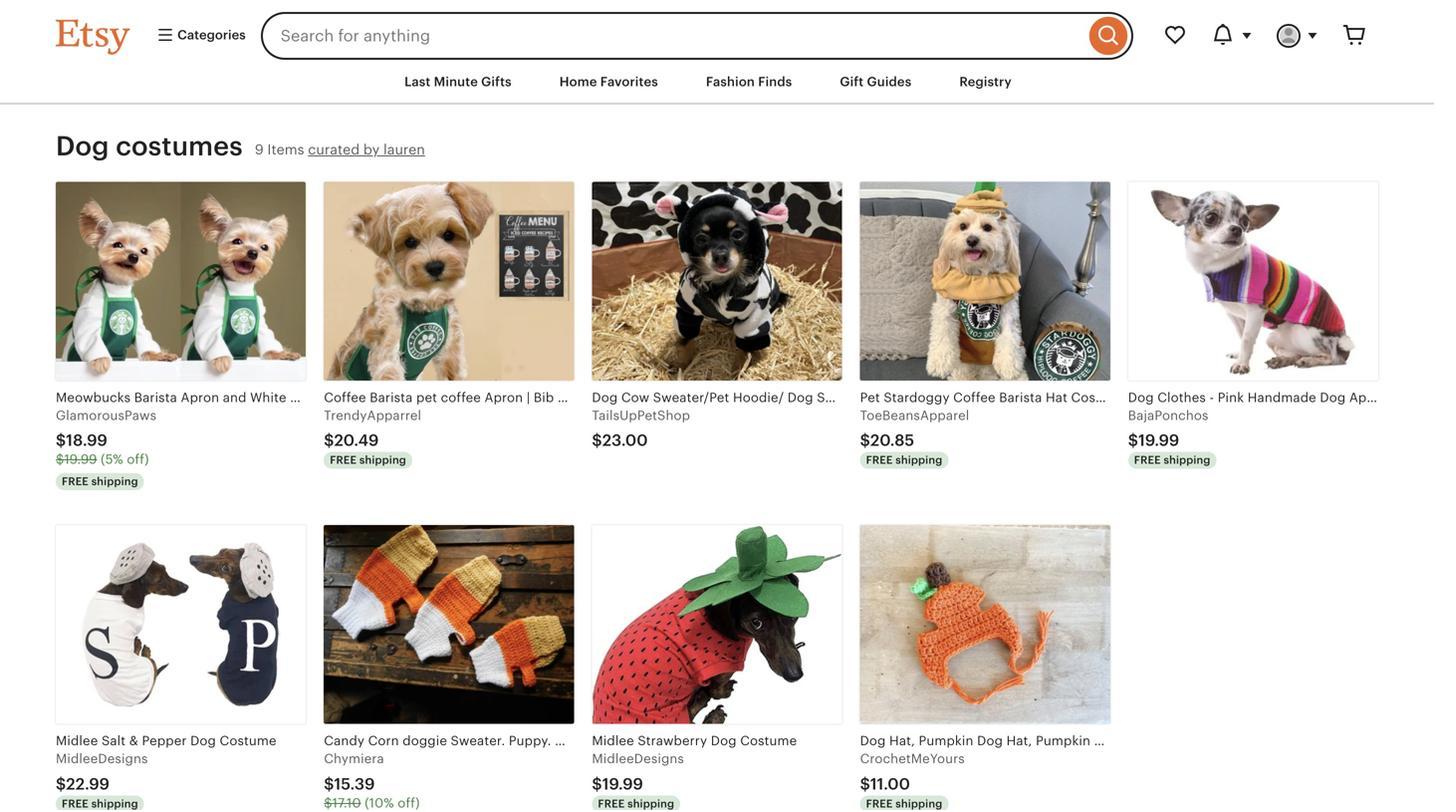 Task type: vqa. For each thing, say whether or not it's contained in the screenshot.
the leftmost "MidleeDesigns"
yes



Task type: describe. For each thing, give the bounding box(es) containing it.
coffee barista pet coffee apron | bib small dog cat cute costume pet coffee uniform | pet clothing | image
[[324, 182, 574, 380]]

free inside crochetmeyours $ 11.00 free shipping
[[866, 797, 893, 810]]

pet stardoggy coffee barista hat costume - cute animal costume, funny halloween cosplay, animal lovers gift, starbucks, last minute birthday image
[[860, 182, 1111, 380]]

dog inside 'midlee salt & pepper dog costume midleedesigns $ 22.99 free shipping'
[[190, 733, 216, 748]]

lauren
[[384, 142, 425, 158]]

costume inside 'midlee salt & pepper dog costume midleedesigns $ 22.99 free shipping'
[[220, 733, 277, 748]]

last
[[405, 74, 431, 89]]

meowbucks barista apron and white t-shirt for cats and dogs, cafe staff uniform pet costume halloween party outfit, pet funny costume image
[[56, 182, 306, 380]]

gift
[[840, 74, 864, 89]]

menu bar containing last minute gifts
[[20, 60, 1415, 105]]

gift guides
[[840, 74, 912, 89]]

22.99
[[66, 775, 110, 793]]

20.85
[[871, 432, 915, 450]]

dog cow sweater/pet hoodie/ dog sweater tailsuppetshop $ 23.00
[[592, 390, 869, 450]]

9
[[255, 142, 264, 158]]

categories banner
[[20, 0, 1415, 60]]

costumes
[[116, 131, 243, 162]]

finds
[[759, 74, 793, 89]]

$ 15.39
[[324, 775, 375, 793]]

shipping inside glamorouspaws $ 18.99 $ 19.99 (5% off) free shipping
[[91, 475, 138, 488]]

midleedesigns inside 'midlee salt & pepper dog costume midleedesigns $ 22.99 free shipping'
[[56, 751, 148, 766]]

curated
[[308, 142, 360, 158]]

hoodie/
[[733, 390, 784, 405]]

minute
[[434, 74, 478, 89]]

crochetmeyours $ 11.00 free shipping
[[860, 751, 965, 810]]

shipping inside trendyapparrel $ 20.49 free shipping
[[360, 454, 406, 466]]

dog left cow
[[592, 390, 618, 405]]

salt
[[102, 733, 126, 748]]

fashion
[[706, 74, 755, 89]]

strawberry
[[638, 733, 708, 748]]

midlee salt & pepper dog costume midleedesigns $ 22.99 free shipping
[[56, 733, 277, 810]]

cow
[[622, 390, 650, 405]]

bajaponchos $ 19.99 free shipping
[[1129, 408, 1211, 466]]

favorites
[[601, 74, 658, 89]]

dog costumes
[[56, 131, 243, 162]]

$ inside crochetmeyours $ 11.00 free shipping
[[860, 775, 871, 793]]

toebeansapparel $ 20.85 free shipping
[[860, 408, 970, 466]]

sweater/pet
[[653, 390, 730, 405]]

midleedesigns inside "midlee strawberry dog costume midleedesigns $ 19.99 free shipping"
[[592, 751, 684, 766]]

glamorouspaws
[[56, 408, 157, 423]]

free inside trendyapparrel $ 20.49 free shipping
[[330, 454, 357, 466]]

items
[[267, 142, 304, 158]]

registry
[[960, 74, 1012, 89]]

pepper
[[142, 733, 187, 748]]

midlee for midleedesigns
[[56, 733, 98, 748]]

by
[[364, 142, 380, 158]]

midlee for 19.99
[[592, 733, 634, 748]]

dog cow sweater/pet hoodie/ dog sweater image
[[592, 182, 843, 380]]

19.99 inside "midlee strawberry dog costume midleedesigns $ 19.99 free shipping"
[[603, 775, 644, 793]]

shipping inside 'midlee salt & pepper dog costume midleedesigns $ 22.99 free shipping'
[[91, 797, 138, 810]]

$ inside trendyapparrel $ 20.49 free shipping
[[324, 432, 334, 450]]



Task type: locate. For each thing, give the bounding box(es) containing it.
Search for anything text field
[[261, 12, 1085, 60]]

$ inside dog cow sweater/pet hoodie/ dog sweater tailsuppetshop $ 23.00
[[592, 432, 603, 450]]

$ inside 'toebeansapparel $ 20.85 free shipping'
[[860, 432, 871, 450]]

bajaponchos
[[1129, 408, 1209, 423]]

0 horizontal spatial midlee
[[56, 733, 98, 748]]

free inside glamorouspaws $ 18.99 $ 19.99 (5% off) free shipping
[[62, 475, 89, 488]]

20.49
[[334, 432, 379, 450]]

free inside the 'bajaponchos $ 19.99 free shipping'
[[1135, 454, 1161, 466]]

last minute gifts
[[405, 74, 512, 89]]

(5%
[[101, 452, 123, 467]]

1 midlee from the left
[[56, 733, 98, 748]]

2 midleedesigns from the left
[[592, 751, 684, 766]]

categories button
[[141, 18, 255, 54]]

0 vertical spatial 19.99
[[1139, 432, 1180, 450]]

dog right pepper
[[190, 733, 216, 748]]

9 items curated by lauren
[[255, 142, 425, 158]]

1 costume from the left
[[220, 733, 277, 748]]

1 horizontal spatial costume
[[741, 733, 797, 748]]

18.99
[[66, 432, 108, 450]]

&
[[129, 733, 138, 748]]

categories
[[174, 27, 246, 42]]

dog left costumes
[[56, 131, 109, 162]]

crochetmeyours
[[860, 751, 965, 766]]

guides
[[867, 74, 912, 89]]

midlee left the salt
[[56, 733, 98, 748]]

15.39
[[334, 775, 375, 793]]

19.99 inside glamorouspaws $ 18.99 $ 19.99 (5% off) free shipping
[[64, 452, 97, 467]]

midlee left strawberry
[[592, 733, 634, 748]]

0 horizontal spatial 19.99
[[64, 452, 97, 467]]

costume
[[220, 733, 277, 748], [741, 733, 797, 748]]

2 horizontal spatial 19.99
[[1139, 432, 1180, 450]]

costume right strawberry
[[741, 733, 797, 748]]

fashion finds
[[706, 74, 793, 89]]

glamorouspaws $ 18.99 $ 19.99 (5% off) free shipping
[[56, 408, 157, 488]]

shipping down bajaponchos
[[1164, 454, 1211, 466]]

shipping down the 11.00
[[896, 797, 943, 810]]

$
[[56, 432, 66, 450], [324, 432, 334, 450], [592, 432, 603, 450], [860, 432, 871, 450], [1129, 432, 1139, 450], [56, 452, 64, 467], [56, 775, 66, 793], [324, 775, 334, 793], [592, 775, 603, 793], [860, 775, 871, 793]]

19.99 inside the 'bajaponchos $ 19.99 free shipping'
[[1139, 432, 1180, 450]]

midlee strawberry dog costume midleedesigns $ 19.99 free shipping
[[592, 733, 797, 810]]

midleedesigns down the salt
[[56, 751, 148, 766]]

sweater
[[817, 390, 869, 405]]

19.99 down 18.99
[[64, 452, 97, 467]]

2 midlee from the left
[[592, 733, 634, 748]]

shipping down strawberry
[[628, 797, 675, 810]]

midlee inside "midlee strawberry dog costume midleedesigns $ 19.99 free shipping"
[[592, 733, 634, 748]]

gifts
[[481, 74, 512, 89]]

chymiera
[[324, 751, 384, 766]]

1 horizontal spatial midlee
[[592, 733, 634, 748]]

home
[[560, 74, 597, 89]]

free inside "midlee strawberry dog costume midleedesigns $ 19.99 free shipping"
[[598, 797, 625, 810]]

home favorites link
[[545, 64, 673, 100]]

shipping down the 20.85
[[896, 454, 943, 466]]

midleedesigns
[[56, 751, 148, 766], [592, 751, 684, 766]]

free inside 'toebeansapparel $ 20.85 free shipping'
[[866, 454, 893, 466]]

2 costume from the left
[[741, 733, 797, 748]]

dog inside "midlee strawberry dog costume midleedesigns $ 19.99 free shipping"
[[711, 733, 737, 748]]

midlee salt & pepper dog costume image
[[56, 525, 306, 724]]

midleedesigns down strawberry
[[592, 751, 684, 766]]

none search field inside the categories banner
[[261, 12, 1134, 60]]

shipping down (5%
[[91, 475, 138, 488]]

0 horizontal spatial midleedesigns
[[56, 751, 148, 766]]

trendyapparrel $ 20.49 free shipping
[[324, 408, 422, 466]]

1 horizontal spatial midleedesigns
[[592, 751, 684, 766]]

menu bar
[[20, 60, 1415, 105]]

toebeansapparel
[[860, 408, 970, 423]]

1 horizontal spatial 19.99
[[603, 775, 644, 793]]

23.00
[[603, 432, 648, 450]]

dog clothes - pink handmade dog apparel from authentic mexican blanket. premium quality dog poncho by baja ponchos image
[[1129, 182, 1379, 380]]

dog
[[56, 131, 109, 162], [592, 390, 618, 405], [788, 390, 814, 405], [190, 733, 216, 748], [711, 733, 737, 748]]

free
[[330, 454, 357, 466], [866, 454, 893, 466], [1135, 454, 1161, 466], [62, 475, 89, 488], [62, 797, 89, 810], [598, 797, 625, 810], [866, 797, 893, 810]]

home favorites
[[560, 74, 658, 89]]

curated by lauren link
[[308, 142, 425, 158]]

midlee inside 'midlee salt & pepper dog costume midleedesigns $ 22.99 free shipping'
[[56, 733, 98, 748]]

registry link
[[945, 64, 1027, 100]]

shipping down 22.99
[[91, 797, 138, 810]]

$ inside "midlee strawberry dog costume midleedesigns $ 19.99 free shipping"
[[592, 775, 603, 793]]

dog right strawberry
[[711, 733, 737, 748]]

1 vertical spatial 19.99
[[64, 452, 97, 467]]

midlee strawberry dog costume image
[[592, 525, 843, 724]]

shipping inside "midlee strawberry dog costume midleedesigns $ 19.99 free shipping"
[[628, 797, 675, 810]]

dog hat, pumpkin dog hat, pumpkin costume, dog pumpkin, puppy hot, small dog hat, large dog hat, dog costume, crochet hat image
[[860, 525, 1111, 724]]

dog right hoodie/
[[788, 390, 814, 405]]

midlee
[[56, 733, 98, 748], [592, 733, 634, 748]]

$ inside 'midlee salt & pepper dog costume midleedesigns $ 22.99 free shipping'
[[56, 775, 66, 793]]

shipping down 20.49
[[360, 454, 406, 466]]

2 vertical spatial 19.99
[[603, 775, 644, 793]]

19.99 down bajaponchos
[[1139, 432, 1180, 450]]

gift guides link
[[825, 64, 927, 100]]

19.99 down strawberry
[[603, 775, 644, 793]]

costume right pepper
[[220, 733, 277, 748]]

19.99
[[1139, 432, 1180, 450], [64, 452, 97, 467], [603, 775, 644, 793]]

$ inside the 'bajaponchos $ 19.99 free shipping'
[[1129, 432, 1139, 450]]

candy corn doggie sweater. puppy. cute handmade crochet fall halloween sweater orange, white yellow. halloween dog costume. made to order image
[[324, 525, 574, 724]]

11.00
[[871, 775, 911, 793]]

shipping
[[360, 454, 406, 466], [896, 454, 943, 466], [1164, 454, 1211, 466], [91, 475, 138, 488], [91, 797, 138, 810], [628, 797, 675, 810], [896, 797, 943, 810]]

shipping inside 'toebeansapparel $ 20.85 free shipping'
[[896, 454, 943, 466]]

1 midleedesigns from the left
[[56, 751, 148, 766]]

shipping inside the 'bajaponchos $ 19.99 free shipping'
[[1164, 454, 1211, 466]]

0 horizontal spatial costume
[[220, 733, 277, 748]]

last minute gifts link
[[390, 64, 527, 100]]

costume inside "midlee strawberry dog costume midleedesigns $ 19.99 free shipping"
[[741, 733, 797, 748]]

fashion finds link
[[691, 64, 807, 100]]

trendyapparrel
[[324, 408, 422, 423]]

off)
[[127, 452, 149, 467]]

free inside 'midlee salt & pepper dog costume midleedesigns $ 22.99 free shipping'
[[62, 797, 89, 810]]

shipping inside crochetmeyours $ 11.00 free shipping
[[896, 797, 943, 810]]

tailsuppetshop
[[592, 408, 691, 423]]

None search field
[[261, 12, 1134, 60]]



